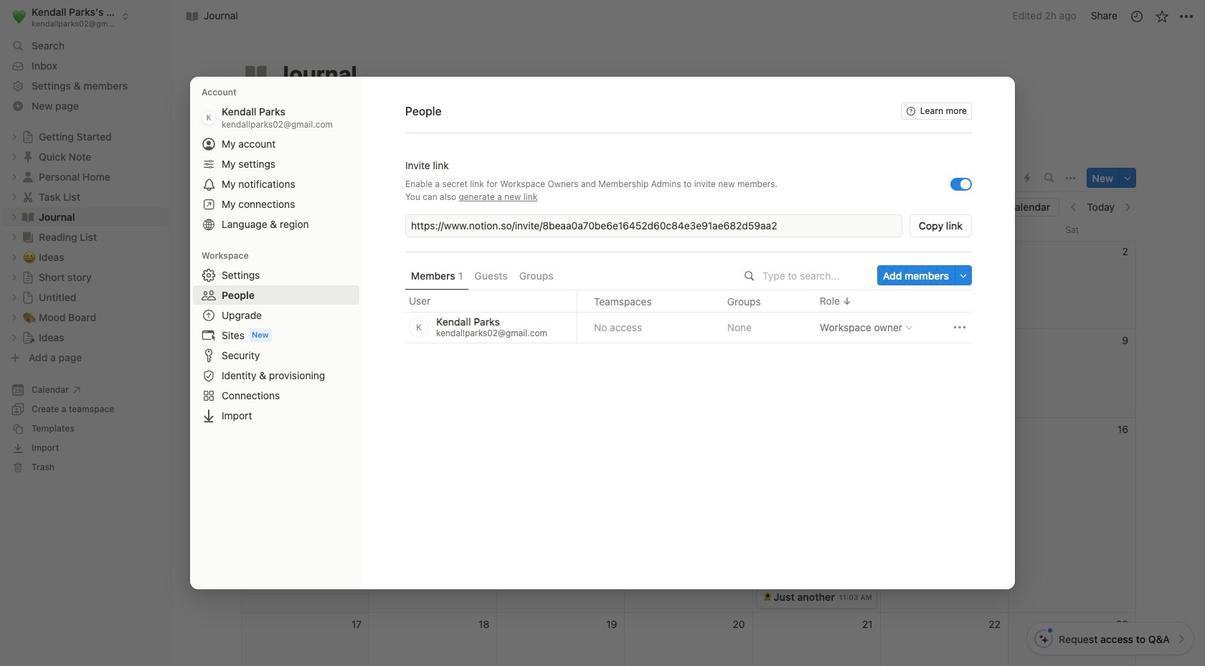 Task type: vqa. For each thing, say whether or not it's contained in the screenshot.
Previous Month "image"
yes



Task type: locate. For each thing, give the bounding box(es) containing it.
updates image
[[1130, 9, 1144, 23]]

🌻 image
[[763, 592, 772, 603]]

Type to search... text field
[[763, 270, 868, 282]]

tab list
[[241, 164, 955, 193]]

previous month image
[[1069, 203, 1080, 213]]

favorite image
[[1155, 9, 1169, 23]]

None text field
[[411, 219, 900, 233]]



Task type: describe. For each thing, give the bounding box(es) containing it.
💚 image
[[12, 7, 26, 25]]

change page icon image
[[243, 61, 269, 87]]

next month image
[[1123, 203, 1133, 213]]

type to search... image
[[745, 271, 755, 281]]

create and view automations image
[[1025, 173, 1031, 183]]



